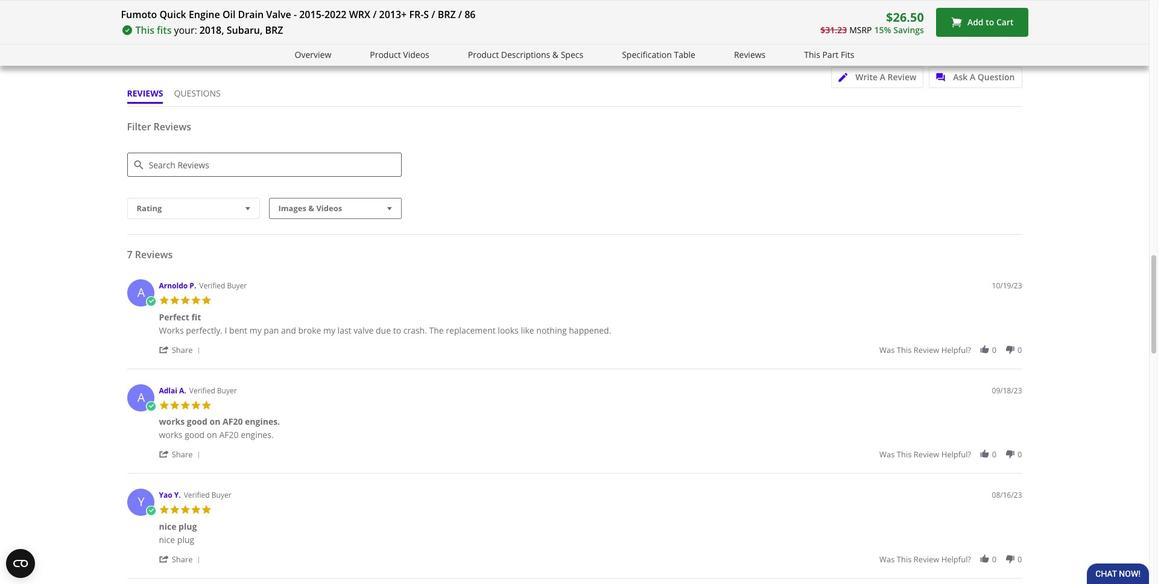 Task type: locate. For each thing, give the bounding box(es) containing it.
1 was from the top
[[880, 344, 895, 355]]

nothing
[[537, 324, 567, 336]]

2022
[[325, 8, 347, 21]]

1 vertical spatial verified buyer heading
[[189, 385, 237, 396]]

1 vertical spatial circle checkmark image
[[146, 401, 156, 412]]

/ left the 86
[[459, 8, 462, 21]]

share for works perfectly. i bent my pan and broke my last valve due to crash. the replacement looks like nothing happened.
[[172, 344, 193, 355]]

& right images
[[309, 203, 314, 214]]

buyer for i
[[227, 281, 247, 291]]

1 horizontal spatial my
[[323, 324, 336, 336]]

0 vertical spatial good
[[187, 416, 208, 427]]

1 vertical spatial works
[[159, 429, 183, 441]]

0 vertical spatial share image
[[159, 344, 170, 355]]

this fits your: 2018, subaru, brz
[[135, 24, 283, 37]]

2 share image from the top
[[159, 554, 170, 564]]

share button for nice plug
[[159, 553, 205, 565]]

verified right y.
[[184, 490, 210, 500]]

0 horizontal spatial brz
[[265, 24, 283, 37]]

2 vertical spatial group
[[880, 554, 1023, 565]]

review
[[914, 344, 940, 355], [914, 449, 940, 460], [914, 554, 940, 565]]

&
[[553, 49, 559, 60], [309, 203, 314, 214]]

2 seperator image from the top
[[195, 556, 202, 563]]

was this review helpful? for broke
[[880, 344, 972, 355]]

1 vertical spatial share image
[[159, 554, 170, 564]]

0 horizontal spatial &
[[309, 203, 314, 214]]

1 horizontal spatial product
[[468, 49, 499, 60]]

product inside 'link'
[[370, 49, 401, 60]]

1 horizontal spatial to
[[986, 16, 995, 28]]

share button down works
[[159, 344, 205, 355]]

bent
[[229, 324, 247, 336]]

review date 10/19/23 element
[[993, 281, 1023, 291]]

reviews inside heading
[[154, 120, 191, 133]]

seperator image
[[195, 347, 202, 354], [195, 556, 202, 563]]

valve
[[354, 324, 374, 336]]

0 vertical spatial videos
[[403, 49, 430, 60]]

nice plug nice plug
[[159, 521, 197, 545]]

1 vertical spatial videos
[[316, 203, 342, 214]]

works
[[159, 416, 185, 427], [159, 429, 183, 441]]

brz
[[438, 8, 456, 21], [265, 24, 283, 37]]

this down fumoto
[[135, 24, 154, 37]]

3 was from the top
[[880, 554, 895, 565]]

0 vertical spatial brz
[[438, 8, 456, 21]]

0 vertical spatial works
[[159, 416, 185, 427]]

1 vertical spatial on
[[207, 429, 217, 441]]

verified right the 'a.'
[[189, 385, 215, 396]]

perfect fit works perfectly. i bent my pan and broke my last valve due to crash. the replacement looks like nothing happened.
[[159, 311, 612, 336]]

0 vertical spatial verified
[[199, 281, 225, 291]]

reviews
[[734, 49, 766, 60], [154, 120, 191, 133], [135, 248, 173, 261]]

crash.
[[404, 324, 427, 336]]

0 vertical spatial helpful?
[[942, 344, 972, 355]]

0 horizontal spatial to
[[393, 324, 401, 336]]

group
[[880, 344, 1023, 355], [880, 449, 1023, 460], [880, 554, 1023, 565]]

helpful? left vote up review by arnoldo p. on 19 oct 2023 image
[[942, 344, 972, 355]]

2 group from the top
[[880, 449, 1023, 460]]

1 vertical spatial group
[[880, 449, 1023, 460]]

0 vertical spatial nice
[[159, 521, 177, 532]]

my left last
[[323, 324, 336, 336]]

plug down y.
[[177, 534, 194, 545]]

plug down the yao y. verified buyer
[[179, 521, 197, 532]]

1 horizontal spatial videos
[[403, 49, 430, 60]]

a
[[880, 71, 886, 83], [970, 71, 976, 83], [137, 284, 145, 301], [137, 389, 145, 405]]

2 vertical spatial this
[[897, 554, 912, 565]]

helpful? left vote up review by yao y. on 16 aug 2023 icon
[[942, 554, 972, 565]]

this for this fits your: 2018, subaru, brz
[[135, 24, 154, 37]]

my left pan
[[250, 324, 262, 336]]

filter reviews
[[127, 120, 191, 133]]

share left seperator icon on the bottom
[[172, 449, 193, 460]]

works up share icon
[[159, 429, 183, 441]]

tab panel containing a
[[121, 273, 1029, 584]]

down triangle image
[[243, 202, 253, 215], [384, 202, 395, 215]]

your:
[[174, 24, 197, 37]]

2 vertical spatial helpful?
[[942, 554, 972, 565]]

happened.
[[569, 324, 612, 336]]

verified buyer heading right the 'a.'
[[189, 385, 237, 396]]

2 this from the top
[[897, 449, 912, 460]]

1 vertical spatial buyer
[[217, 385, 237, 396]]

2 share from the top
[[172, 449, 193, 460]]

/
[[373, 8, 377, 21], [432, 8, 435, 21], [459, 8, 462, 21]]

2 horizontal spatial /
[[459, 8, 462, 21]]

adlai a. verified buyer
[[159, 385, 237, 396]]

adlai
[[159, 385, 177, 396]]

2018,
[[200, 24, 224, 37]]

1 horizontal spatial down triangle image
[[384, 202, 395, 215]]

like
[[521, 324, 535, 336]]

verified buyer heading right y.
[[184, 490, 231, 500]]

product down 2013+
[[370, 49, 401, 60]]

2 vertical spatial share
[[172, 554, 193, 565]]

was this review helpful? left vote up review by yao y. on 16 aug 2023 icon
[[880, 554, 972, 565]]

1 was this review helpful? from the top
[[880, 344, 972, 355]]

works
[[159, 324, 184, 336]]

review left vote up review by adlai a. on 18 sep 2023 icon
[[914, 449, 940, 460]]

0 vertical spatial group
[[880, 344, 1023, 355]]

2 / from the left
[[432, 8, 435, 21]]

down triangle image inside rating field
[[243, 202, 253, 215]]

1 my from the left
[[250, 324, 262, 336]]

& left specs
[[553, 49, 559, 60]]

0 vertical spatial &
[[553, 49, 559, 60]]

verified buyer heading
[[199, 281, 247, 291], [189, 385, 237, 396], [184, 490, 231, 500]]

a left adlai on the bottom left of page
[[137, 389, 145, 405]]

a right write
[[880, 71, 886, 83]]

this
[[897, 344, 912, 355], [897, 449, 912, 460], [897, 554, 912, 565]]

videos down fr- at left top
[[403, 49, 430, 60]]

engine
[[189, 8, 220, 21]]

2 was from the top
[[880, 449, 895, 460]]

2 was this review helpful? from the top
[[880, 449, 972, 460]]

circle checkmark image
[[146, 296, 156, 307], [146, 401, 156, 412]]

was
[[880, 344, 895, 355], [880, 449, 895, 460], [880, 554, 895, 565]]

verified
[[199, 281, 225, 291], [189, 385, 215, 396], [184, 490, 210, 500]]

0 right vote down review by adlai a. on 18 sep 2023 icon
[[1018, 449, 1023, 460]]

was for engines.
[[880, 449, 895, 460]]

images & videos element
[[269, 198, 402, 219]]

1 horizontal spatial /
[[432, 8, 435, 21]]

specification table
[[622, 49, 696, 60]]

good up seperator icon on the bottom
[[185, 429, 205, 441]]

share image down works
[[159, 344, 170, 355]]

2 vertical spatial verified
[[184, 490, 210, 500]]

$26.50 $31.23 msrp 15% savings
[[821, 9, 925, 35]]

product descriptions & specs link
[[468, 48, 584, 62]]

ask a question button
[[929, 67, 1023, 88]]

0 horizontal spatial this
[[135, 24, 154, 37]]

seperator image for a
[[195, 347, 202, 354]]

looks
[[498, 324, 519, 336]]

was this review helpful? left vote up review by arnoldo p. on 19 oct 2023 image
[[880, 344, 972, 355]]

3 helpful? from the top
[[942, 554, 972, 565]]

question
[[978, 71, 1015, 83]]

nice
[[159, 521, 177, 532], [159, 534, 175, 545]]

share
[[172, 344, 193, 355], [172, 449, 193, 460], [172, 554, 193, 565]]

subaru,
[[227, 24, 263, 37]]

buyer right p.
[[227, 281, 247, 291]]

2 review from the top
[[914, 449, 940, 460]]

share button
[[159, 344, 205, 355], [159, 448, 205, 460], [159, 553, 205, 565]]

images & videos
[[279, 203, 342, 214]]

this inside this part fits link
[[805, 49, 821, 60]]

5.0 star rating element
[[496, 20, 532, 54]]

0 right vote up review by arnoldo p. on 19 oct 2023 image
[[993, 344, 997, 355]]

0 vertical spatial seperator image
[[195, 347, 202, 354]]

videos right images
[[316, 203, 342, 214]]

msrp
[[850, 24, 872, 35]]

0 vertical spatial plug
[[179, 521, 197, 532]]

1 vertical spatial was
[[880, 449, 895, 460]]

1 vertical spatial review
[[914, 449, 940, 460]]

$26.50
[[887, 9, 925, 25]]

drain
[[238, 8, 264, 21]]

open widget image
[[6, 549, 35, 578]]

plug
[[179, 521, 197, 532], [177, 534, 194, 545]]

fits
[[841, 49, 855, 60]]

to right add
[[986, 16, 995, 28]]

1 helpful? from the top
[[942, 344, 972, 355]]

2 product from the left
[[468, 49, 499, 60]]

down triangle image for rating
[[243, 202, 253, 215]]

0 vertical spatial this
[[135, 24, 154, 37]]

share button for works good on af20 engines.
[[159, 448, 205, 460]]

review for engines.
[[914, 449, 940, 460]]

buyer right y.
[[212, 490, 231, 500]]

2 helpful? from the top
[[942, 449, 972, 460]]

1 this from the top
[[897, 344, 912, 355]]

0 vertical spatial was
[[880, 344, 895, 355]]

0 vertical spatial buyer
[[227, 281, 247, 291]]

share image
[[159, 344, 170, 355], [159, 554, 170, 564]]

star image
[[170, 295, 180, 306], [201, 295, 212, 306], [170, 400, 180, 410], [180, 400, 191, 410], [159, 505, 170, 515], [170, 505, 180, 515], [191, 505, 201, 515]]

was this review helpful?
[[880, 344, 972, 355], [880, 449, 972, 460], [880, 554, 972, 565]]

buyer for engines.
[[217, 385, 237, 396]]

review left vote up review by yao y. on 16 aug 2023 icon
[[914, 554, 940, 565]]

0 vertical spatial on
[[210, 416, 221, 427]]

images
[[279, 203, 307, 214]]

works down adlai on the bottom left of page
[[159, 416, 185, 427]]

1 horizontal spatial &
[[553, 49, 559, 60]]

perfectly.
[[186, 324, 223, 336]]

the
[[429, 324, 444, 336]]

1 vertical spatial verified
[[189, 385, 215, 396]]

2 vertical spatial share button
[[159, 553, 205, 565]]

group for broke
[[880, 344, 1023, 355]]

review left vote up review by arnoldo p. on 19 oct 2023 image
[[914, 344, 940, 355]]

vote down review by adlai a. on 18 sep 2023 image
[[1005, 449, 1016, 459]]

dialog image
[[937, 73, 952, 82]]

0 vertical spatial review
[[914, 344, 940, 355]]

0 horizontal spatial down triangle image
[[243, 202, 253, 215]]

verified buyer heading right p.
[[199, 281, 247, 291]]

3 share button from the top
[[159, 553, 205, 565]]

perfect
[[159, 311, 189, 323]]

product
[[370, 49, 401, 60], [468, 49, 499, 60]]

star image
[[159, 295, 170, 306], [180, 295, 191, 306], [191, 295, 201, 306], [159, 400, 170, 410], [191, 400, 201, 410], [201, 400, 212, 410], [180, 505, 191, 515], [201, 505, 212, 515]]

1 vertical spatial &
[[309, 203, 314, 214]]

overview link
[[295, 48, 332, 62]]

1 vertical spatial share
[[172, 449, 193, 460]]

was this review helpful? left vote up review by adlai a. on 18 sep 2023 icon
[[880, 449, 972, 460]]

0 horizontal spatial /
[[373, 8, 377, 21]]

a right ask
[[970, 71, 976, 83]]

0 vertical spatial verified buyer heading
[[199, 281, 247, 291]]

3 group from the top
[[880, 554, 1023, 565]]

2 works from the top
[[159, 429, 183, 441]]

good down adlai a. verified buyer
[[187, 416, 208, 427]]

helpful?
[[942, 344, 972, 355], [942, 449, 972, 460], [942, 554, 972, 565]]

product left descriptions on the left top
[[468, 49, 499, 60]]

1 vertical spatial this
[[805, 49, 821, 60]]

1 vertical spatial seperator image
[[195, 556, 202, 563]]

filter
[[127, 120, 151, 133]]

Search Reviews search field
[[127, 153, 402, 177]]

1 vertical spatial reviews
[[154, 120, 191, 133]]

/ right s
[[432, 8, 435, 21]]

2 share button from the top
[[159, 448, 205, 460]]

tab list containing reviews
[[127, 88, 232, 106]]

product for product videos
[[370, 49, 401, 60]]

share down works
[[172, 344, 193, 355]]

helpful? left vote up review by adlai a. on 18 sep 2023 icon
[[942, 449, 972, 460]]

2 vertical spatial verified buyer heading
[[184, 490, 231, 500]]

share button down nice plug nice plug
[[159, 553, 205, 565]]

1 circle checkmark image from the top
[[146, 296, 156, 307]]

fit
[[192, 311, 201, 323]]

2 circle checkmark image from the top
[[146, 401, 156, 412]]

2 vertical spatial reviews
[[135, 248, 173, 261]]

to inside perfect fit works perfectly. i bent my pan and broke my last valve due to crash. the replacement looks like nothing happened.
[[393, 324, 401, 336]]

write a review
[[856, 71, 917, 83]]

star image down y.
[[170, 505, 180, 515]]

was this review helpful? for engines.
[[880, 449, 972, 460]]

0 vertical spatial was this review helpful?
[[880, 344, 972, 355]]

/ right the wrx
[[373, 8, 377, 21]]

1 vertical spatial helpful?
[[942, 449, 972, 460]]

2 vertical spatial review
[[914, 554, 940, 565]]

brz down valve
[[265, 24, 283, 37]]

tab panel
[[121, 273, 1029, 584]]

add to cart
[[968, 16, 1014, 28]]

tab list
[[127, 88, 232, 106]]

was for broke
[[880, 344, 895, 355]]

add to cart button
[[937, 8, 1029, 37]]

1 review from the top
[[914, 344, 940, 355]]

1 share from the top
[[172, 344, 193, 355]]

videos inside product videos 'link'
[[403, 49, 430, 60]]

share image for y
[[159, 554, 170, 564]]

verified buyer heading for fit
[[199, 281, 247, 291]]

this
[[135, 24, 154, 37], [805, 49, 821, 60]]

0 vertical spatial reviews
[[734, 49, 766, 60]]

review date 09/18/23 element
[[993, 385, 1023, 396]]

star image down the 'a.'
[[180, 400, 191, 410]]

buyer
[[227, 281, 247, 291], [217, 385, 237, 396], [212, 490, 231, 500]]

1 product from the left
[[370, 49, 401, 60]]

3 share from the top
[[172, 554, 193, 565]]

1 vertical spatial brz
[[265, 24, 283, 37]]

1 vertical spatial this
[[897, 449, 912, 460]]

to inside button
[[986, 16, 995, 28]]

filter reviews heading
[[127, 120, 1023, 144]]

write no frame image
[[839, 73, 854, 82]]

to
[[986, 16, 995, 28], [393, 324, 401, 336]]

0 vertical spatial share button
[[159, 344, 205, 355]]

this left 'part'
[[805, 49, 821, 60]]

1 vertical spatial nice
[[159, 534, 175, 545]]

this for engines.
[[897, 449, 912, 460]]

1 down triangle image from the left
[[243, 202, 253, 215]]

0 vertical spatial to
[[986, 16, 995, 28]]

seperator image down nice plug nice plug
[[195, 556, 202, 563]]

1 vertical spatial to
[[393, 324, 401, 336]]

review for broke
[[914, 344, 940, 355]]

share image down nice plug nice plug
[[159, 554, 170, 564]]

brz right s
[[438, 8, 456, 21]]

buyer up works good on af20 engines. heading
[[217, 385, 237, 396]]

0 horizontal spatial videos
[[316, 203, 342, 214]]

ask
[[954, 71, 968, 83]]

share down nice plug nice plug
[[172, 554, 193, 565]]

a inside dropdown button
[[880, 71, 886, 83]]

0 vertical spatial this
[[897, 344, 912, 355]]

2 my from the left
[[323, 324, 336, 336]]

my
[[250, 324, 262, 336], [323, 324, 336, 336]]

share button up y.
[[159, 448, 205, 460]]

1 share button from the top
[[159, 344, 205, 355]]

2 vertical spatial was this review helpful?
[[880, 554, 972, 565]]

0 vertical spatial circle checkmark image
[[146, 296, 156, 307]]

1 share image from the top
[[159, 344, 170, 355]]

1 horizontal spatial this
[[805, 49, 821, 60]]

1 group from the top
[[880, 344, 1023, 355]]

0 horizontal spatial product
[[370, 49, 401, 60]]

1 seperator image from the top
[[195, 347, 202, 354]]

0
[[993, 344, 997, 355], [1018, 344, 1023, 355], [993, 449, 997, 460], [1018, 449, 1023, 460], [993, 554, 997, 565], [1018, 554, 1023, 565]]

to right 'due'
[[393, 324, 401, 336]]

0 right vote down review by arnoldo p. on 19 oct 2023 image
[[1018, 344, 1023, 355]]

seperator image down perfectly.
[[195, 347, 202, 354]]

arnoldo p. verified buyer
[[159, 281, 247, 291]]

on
[[210, 416, 221, 427], [207, 429, 217, 441]]

1 vertical spatial was this review helpful?
[[880, 449, 972, 460]]

2 nice from the top
[[159, 534, 175, 545]]

oil
[[223, 8, 236, 21]]

review
[[888, 71, 917, 83]]

verified right p.
[[199, 281, 225, 291]]

0 vertical spatial share
[[172, 344, 193, 355]]

1 vertical spatial share button
[[159, 448, 205, 460]]

down triangle image inside images & videos field
[[384, 202, 395, 215]]

2 vertical spatial was
[[880, 554, 895, 565]]

0 horizontal spatial my
[[250, 324, 262, 336]]

2 down triangle image from the left
[[384, 202, 395, 215]]



Task type: describe. For each thing, give the bounding box(es) containing it.
vote up review by arnoldo p. on 19 oct 2023 image
[[980, 344, 991, 355]]

this part fits link
[[805, 48, 855, 62]]

product descriptions & specs
[[468, 49, 584, 60]]

pan
[[264, 324, 279, 336]]

table
[[674, 49, 696, 60]]

group for engines.
[[880, 449, 1023, 460]]

0 right vote up review by adlai a. on 18 sep 2023 icon
[[993, 449, 997, 460]]

rating element
[[127, 198, 260, 219]]

star image down adlai on the bottom left of page
[[170, 400, 180, 410]]

yao y. verified buyer
[[159, 490, 231, 500]]

3 / from the left
[[459, 8, 462, 21]]

p.
[[190, 281, 196, 291]]

2015-
[[299, 8, 325, 21]]

overview
[[295, 49, 332, 60]]

share image
[[159, 449, 170, 459]]

write a review button
[[832, 67, 924, 88]]

nice plug heading
[[159, 521, 197, 534]]

y
[[138, 494, 145, 510]]

i
[[225, 324, 227, 336]]

reviews for filter reviews
[[154, 120, 191, 133]]

and
[[281, 324, 296, 336]]

down triangle image for images & videos
[[384, 202, 395, 215]]

15%
[[875, 24, 892, 35]]

3 was this review helpful? from the top
[[880, 554, 972, 565]]

2013+
[[379, 8, 407, 21]]

star image down the yao y. verified buyer
[[191, 505, 201, 515]]

review date 08/16/23 element
[[993, 490, 1023, 500]]

specification table link
[[622, 48, 696, 62]]

this part fits
[[805, 49, 855, 60]]

write
[[856, 71, 878, 83]]

7 reviews
[[127, 248, 173, 261]]

vote up review by adlai a. on 18 sep 2023 image
[[980, 449, 991, 459]]

a inside dropdown button
[[970, 71, 976, 83]]

share image for a
[[159, 344, 170, 355]]

1 horizontal spatial brz
[[438, 8, 456, 21]]

10/19/23
[[993, 281, 1023, 291]]

due
[[376, 324, 391, 336]]

share for works good on af20 engines.
[[172, 449, 193, 460]]

0 vertical spatial af20
[[223, 416, 243, 427]]

1 / from the left
[[373, 8, 377, 21]]

-
[[294, 8, 297, 21]]

works good on af20 engines. heading
[[159, 416, 280, 430]]

3 this from the top
[[897, 554, 912, 565]]

this for this part fits
[[805, 49, 821, 60]]

reviews link
[[734, 48, 766, 62]]

rating
[[137, 203, 162, 214]]

videos inside images & videos field
[[316, 203, 342, 214]]

fr-
[[409, 8, 424, 21]]

$31.23
[[821, 24, 847, 35]]

circle checkmark image for perfect fit
[[146, 296, 156, 307]]

fumoto quick engine oil drain valve - 2015-2022 wrx / 2013+ fr-s / brz / 86
[[121, 8, 476, 21]]

7
[[127, 248, 133, 261]]

1 works from the top
[[159, 416, 185, 427]]

verified buyer heading for plug
[[184, 490, 231, 500]]

fits
[[157, 24, 172, 37]]

quick
[[160, 8, 186, 21]]

0 right 'vote down review by yao y. on 16 aug 2023' icon
[[1018, 554, 1023, 565]]

2 vertical spatial buyer
[[212, 490, 231, 500]]

yao
[[159, 490, 172, 500]]

0 vertical spatial engines.
[[245, 416, 280, 427]]

verified for good
[[189, 385, 215, 396]]

star image right circle checkmark icon
[[159, 505, 170, 515]]

5.0
[[496, 20, 532, 54]]

1 nice from the top
[[159, 521, 177, 532]]

product videos link
[[370, 48, 430, 62]]

replacement
[[446, 324, 496, 336]]

vote down review by yao y. on 16 aug 2023 image
[[1005, 554, 1016, 564]]

1 vertical spatial plug
[[177, 534, 194, 545]]

questions
[[174, 88, 221, 99]]

reviews
[[127, 88, 163, 99]]

fumoto
[[121, 8, 157, 21]]

1 vertical spatial af20
[[219, 429, 239, 441]]

& inside field
[[309, 203, 314, 214]]

Images & Videos Filter field
[[269, 198, 402, 219]]

circle checkmark image for works good on af20 engines.
[[146, 401, 156, 412]]

perfect fit heading
[[159, 311, 201, 325]]

descriptions
[[501, 49, 551, 60]]

verified for plug
[[184, 490, 210, 500]]

product for product descriptions & specs
[[468, 49, 499, 60]]

ask a question
[[954, 71, 1015, 83]]

1 vertical spatial engines.
[[241, 429, 274, 441]]

star image down the arnoldo p. verified buyer
[[201, 295, 212, 306]]

broke
[[298, 324, 321, 336]]

verified buyer heading for good
[[189, 385, 237, 396]]

magnifying glass image
[[134, 161, 143, 170]]

wrx
[[349, 8, 371, 21]]

0 right vote up review by yao y. on 16 aug 2023 icon
[[993, 554, 997, 565]]

09/18/23
[[993, 385, 1023, 396]]

add
[[968, 16, 984, 28]]

share for nice plug
[[172, 554, 193, 565]]

vote down review by arnoldo p. on 19 oct 2023 image
[[1005, 344, 1016, 355]]

star image down the arnoldo
[[170, 295, 180, 306]]

a left the arnoldo
[[137, 284, 145, 301]]

share button for works perfectly. i bent my pan and broke my last valve due to crash. the replacement looks like nothing happened.
[[159, 344, 205, 355]]

seperator image
[[195, 451, 202, 459]]

seperator image for y
[[195, 556, 202, 563]]

this for broke
[[897, 344, 912, 355]]

works good on af20 engines. works good on af20 engines.
[[159, 416, 280, 441]]

reviews for 7 reviews
[[135, 248, 173, 261]]

1 vertical spatial good
[[185, 429, 205, 441]]

arnoldo
[[159, 281, 188, 291]]

product videos
[[370, 49, 430, 60]]

specs
[[561, 49, 584, 60]]

valve
[[266, 8, 291, 21]]

08/16/23
[[993, 490, 1023, 500]]

s
[[424, 8, 429, 21]]

circle checkmark image
[[146, 506, 156, 516]]

a.
[[179, 385, 186, 396]]

3 review from the top
[[914, 554, 940, 565]]

helpful? for engines.
[[942, 449, 972, 460]]

Rating Filter field
[[127, 198, 260, 219]]

vote up review by yao y. on 16 aug 2023 image
[[980, 554, 991, 564]]

cart
[[997, 16, 1014, 28]]

savings
[[894, 24, 925, 35]]

y.
[[174, 490, 181, 500]]

helpful? for broke
[[942, 344, 972, 355]]

86
[[465, 8, 476, 21]]

specification
[[622, 49, 672, 60]]

verified for fit
[[199, 281, 225, 291]]

part
[[823, 49, 839, 60]]

last
[[338, 324, 352, 336]]



Task type: vqa. For each thing, say whether or not it's contained in the screenshot.
THE INVIDIA LOGO
no



